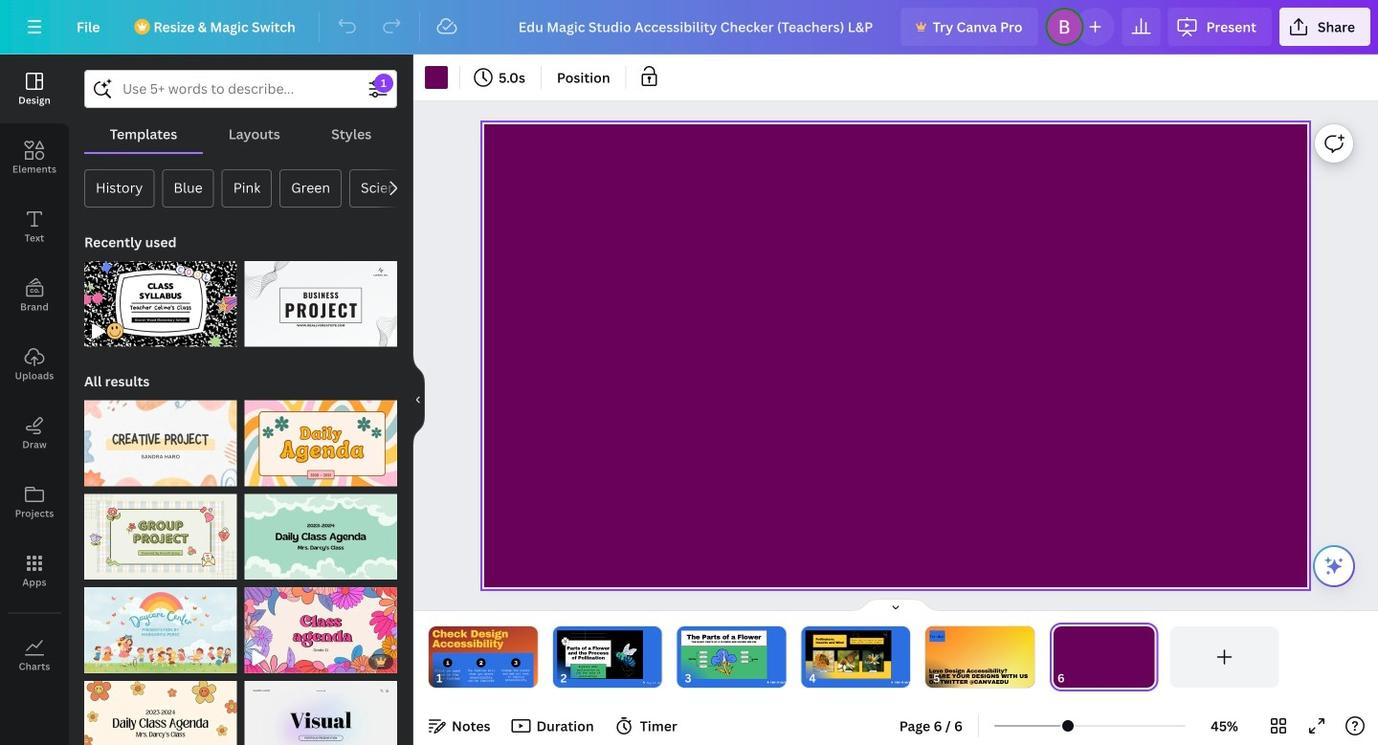Task type: describe. For each thing, give the bounding box(es) containing it.
canva assistant image
[[1323, 555, 1346, 578]]

multicolor clouds daily class agenda template group
[[245, 483, 397, 580]]

green colorful cute aesthetic group project presentation group
[[84, 483, 237, 580]]

Design title text field
[[503, 8, 894, 46]]

2 pink rectangle image from the left
[[681, 631, 767, 679]]

page 6 image
[[1050, 627, 1159, 688]]

1 pink rectangle image from the left
[[557, 631, 643, 679]]

Page title text field
[[1073, 669, 1081, 688]]

gradient minimal portfolio proposal presentation group
[[245, 670, 397, 746]]

side panel tab list
[[0, 55, 69, 690]]



Task type: vqa. For each thing, say whether or not it's contained in the screenshot.
Page title text box
yes



Task type: locate. For each thing, give the bounding box(es) containing it.
grey minimalist business project presentation group
[[245, 250, 397, 347]]

blue green colorful daycare center presentation group
[[84, 576, 237, 674]]

pink rectangle image
[[557, 631, 643, 679], [681, 631, 767, 679], [805, 631, 891, 679]]

3 pink rectangle image from the left
[[805, 631, 891, 679]]

hide image
[[413, 354, 425, 446]]

orange groovy retro daily agenda presentation group
[[245, 389, 397, 487]]

0 horizontal spatial pink rectangle image
[[557, 631, 643, 679]]

#69005a image
[[425, 66, 448, 89], [425, 66, 448, 89]]

colorful scrapbook nostalgia class syllabus blank education presentation group
[[84, 250, 237, 347]]

colorful watercolor creative project presentation group
[[84, 389, 237, 487]]

1 horizontal spatial pink rectangle image
[[681, 631, 767, 679]]

orange and yellow retro flower power daily class agenda template group
[[84, 670, 237, 746]]

hide pages image
[[850, 598, 942, 613]]

2 horizontal spatial pink rectangle image
[[805, 631, 891, 679]]

main menu bar
[[0, 0, 1378, 55]]

colorful floral illustrative class agenda presentation group
[[245, 576, 397, 674]]

Zoom button
[[1194, 711, 1256, 742]]

Use 5+ words to describe... search field
[[123, 71, 359, 107]]



